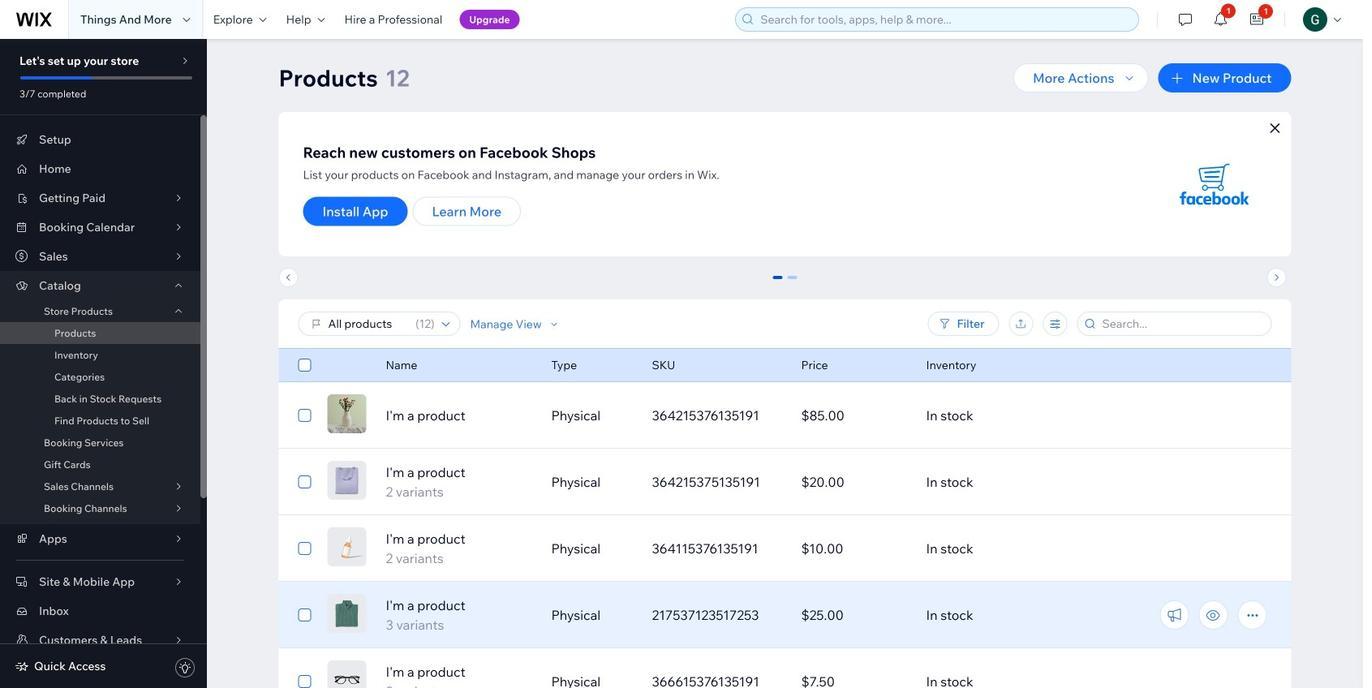 Task type: vqa. For each thing, say whether or not it's contained in the screenshot.
Sidebar element
yes



Task type: locate. For each thing, give the bounding box(es) containing it.
None checkbox
[[298, 356, 311, 375], [298, 406, 311, 425], [298, 539, 311, 559], [298, 356, 311, 375], [298, 406, 311, 425], [298, 539, 311, 559]]

None checkbox
[[298, 473, 311, 492], [298, 606, 311, 625], [298, 672, 311, 688], [298, 473, 311, 492], [298, 606, 311, 625], [298, 672, 311, 688]]



Task type: describe. For each thing, give the bounding box(es) containing it.
sidebar element
[[0, 39, 207, 688]]

reach new customers on facebook shops image
[[1162, 132, 1268, 237]]

Search... field
[[1098, 313, 1267, 335]]

Unsaved view field
[[324, 313, 411, 335]]

Search for tools, apps, help & more... field
[[756, 8, 1134, 31]]



